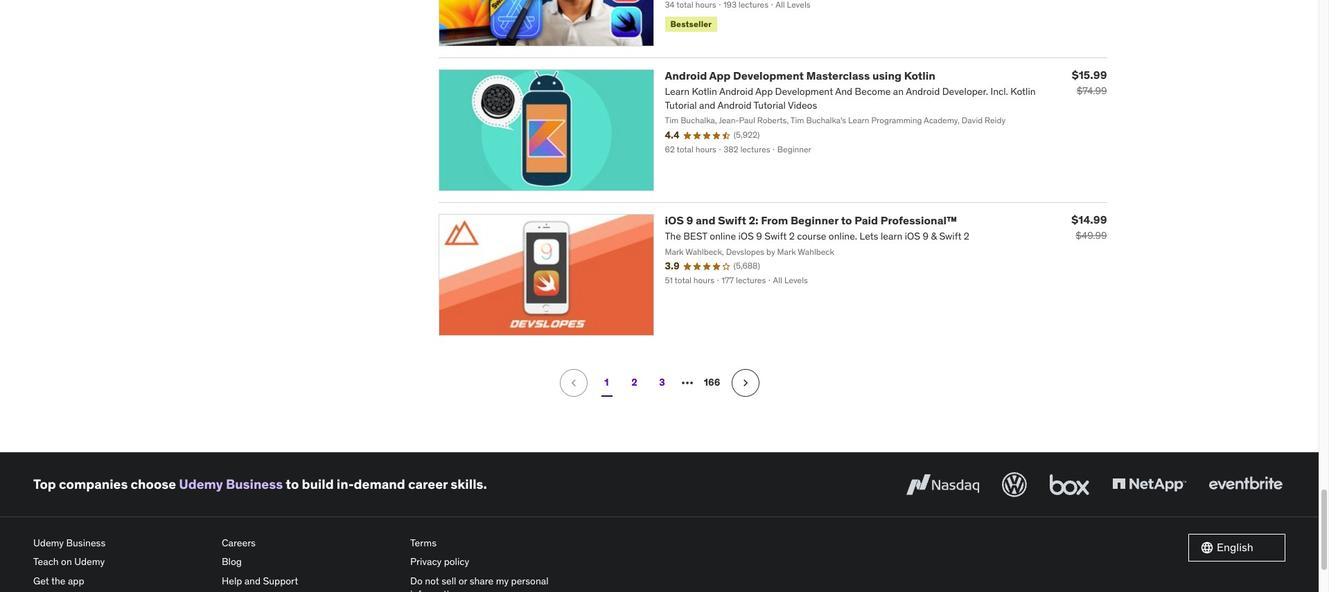 Task type: vqa. For each thing, say whether or not it's contained in the screenshot.
leftmost "fast"
no



Task type: describe. For each thing, give the bounding box(es) containing it.
paid
[[855, 213, 878, 227]]

terms privacy policy do not sell or share my personal information
[[410, 537, 549, 593]]

support
[[263, 575, 298, 588]]

top companies choose udemy business to build in-demand career skills.
[[33, 476, 487, 493]]

terms
[[410, 537, 437, 549]]

blog
[[222, 556, 242, 569]]

the
[[51, 575, 66, 588]]

beginner
[[791, 213, 839, 227]]

do not sell or share my personal information button
[[410, 573, 588, 593]]

terms link
[[410, 534, 588, 553]]

2
[[632, 377, 638, 389]]

$14.99
[[1072, 213, 1107, 227]]

nasdaq image
[[903, 470, 983, 500]]

volkswagen image
[[1000, 470, 1030, 500]]

or
[[459, 575, 467, 588]]

box image
[[1047, 470, 1093, 500]]

$14.99 $49.99
[[1072, 213, 1107, 242]]

previous page image
[[567, 376, 581, 390]]

share
[[470, 575, 494, 588]]

$15.99
[[1072, 68, 1107, 82]]

demand
[[354, 476, 405, 493]]

policy
[[444, 556, 469, 569]]

$15.99 $74.99
[[1072, 68, 1107, 97]]

careers link
[[222, 534, 399, 553]]

on
[[61, 556, 72, 569]]

teach on udemy link
[[33, 553, 211, 573]]

careers
[[222, 537, 256, 549]]

udemy business teach on udemy get the app
[[33, 537, 106, 588]]

0 vertical spatial udemy business link
[[179, 476, 283, 493]]

development
[[733, 69, 804, 83]]

3
[[659, 377, 665, 389]]

1 link
[[593, 369, 621, 397]]

skills.
[[451, 476, 487, 493]]

english
[[1217, 541, 1254, 555]]

masterclass
[[807, 69, 870, 83]]

teach
[[33, 556, 59, 569]]

ios 9 and swift 2: from beginner to paid professional™
[[665, 213, 958, 227]]

android app development masterclass using kotlin
[[665, 69, 936, 83]]

get the app link
[[33, 573, 211, 592]]

$49.99
[[1076, 229, 1107, 242]]

3 link
[[649, 369, 676, 397]]

from
[[761, 213, 788, 227]]

kotlin
[[904, 69, 936, 83]]

app
[[68, 575, 84, 588]]

netapp image
[[1110, 470, 1190, 500]]

9
[[687, 213, 693, 227]]

1 vertical spatial udemy business link
[[33, 534, 211, 553]]



Task type: locate. For each thing, give the bounding box(es) containing it.
top
[[33, 476, 56, 493]]

1 vertical spatial business
[[66, 537, 106, 549]]

app
[[710, 69, 731, 83]]

1 vertical spatial to
[[286, 476, 299, 493]]

$74.99
[[1077, 85, 1107, 97]]

in-
[[337, 476, 354, 493]]

next page image
[[739, 376, 753, 390]]

eventbrite image
[[1206, 470, 1286, 500]]

english button
[[1189, 534, 1286, 562]]

my
[[496, 575, 509, 588]]

ellipsis image
[[679, 375, 696, 391]]

help and support link
[[222, 573, 399, 592]]

ios 9 and swift 2: from beginner to paid professional™ link
[[665, 213, 958, 227]]

get
[[33, 575, 49, 588]]

business up on
[[66, 537, 106, 549]]

and
[[696, 213, 716, 227], [245, 575, 261, 588]]

personal
[[511, 575, 549, 588]]

business
[[226, 476, 283, 493], [66, 537, 106, 549]]

information
[[410, 589, 460, 593]]

android
[[665, 69, 707, 83]]

0 horizontal spatial business
[[66, 537, 106, 549]]

small image
[[1201, 541, 1215, 555]]

privacy policy link
[[410, 553, 588, 573]]

careers blog help and support
[[222, 537, 298, 588]]

choose
[[131, 476, 176, 493]]

2 vertical spatial udemy
[[74, 556, 105, 569]]

1 horizontal spatial to
[[841, 213, 852, 227]]

android app development masterclass using kotlin link
[[665, 69, 936, 83]]

business inside udemy business teach on udemy get the app
[[66, 537, 106, 549]]

0 vertical spatial to
[[841, 213, 852, 227]]

to left paid
[[841, 213, 852, 227]]

udemy
[[179, 476, 223, 493], [33, 537, 64, 549], [74, 556, 105, 569]]

help
[[222, 575, 242, 588]]

2:
[[749, 213, 759, 227]]

privacy
[[410, 556, 442, 569]]

1
[[605, 377, 609, 389]]

swift
[[718, 213, 747, 227]]

sell
[[442, 575, 456, 588]]

1 horizontal spatial and
[[696, 213, 716, 227]]

build
[[302, 476, 334, 493]]

udemy business link up careers
[[179, 476, 283, 493]]

1 horizontal spatial udemy
[[74, 556, 105, 569]]

companies
[[59, 476, 128, 493]]

to left build
[[286, 476, 299, 493]]

blog link
[[222, 553, 399, 573]]

2 horizontal spatial udemy
[[179, 476, 223, 493]]

ios
[[665, 213, 684, 227]]

2 link
[[621, 369, 649, 397]]

0 horizontal spatial and
[[245, 575, 261, 588]]

0 vertical spatial and
[[696, 213, 716, 227]]

not
[[425, 575, 439, 588]]

do
[[410, 575, 423, 588]]

166
[[704, 377, 720, 389]]

udemy right choose
[[179, 476, 223, 493]]

business up careers
[[226, 476, 283, 493]]

udemy business link
[[179, 476, 283, 493], [33, 534, 211, 553]]

1 vertical spatial udemy
[[33, 537, 64, 549]]

and inside 'careers blog help and support'
[[245, 575, 261, 588]]

1 horizontal spatial business
[[226, 476, 283, 493]]

0 horizontal spatial udemy
[[33, 537, 64, 549]]

udemy business link up the 'get the app' link
[[33, 534, 211, 553]]

career
[[408, 476, 448, 493]]

using
[[873, 69, 902, 83]]

0 vertical spatial business
[[226, 476, 283, 493]]

udemy right on
[[74, 556, 105, 569]]

1 vertical spatial and
[[245, 575, 261, 588]]

and right help
[[245, 575, 261, 588]]

and right 9
[[696, 213, 716, 227]]

udemy up teach
[[33, 537, 64, 549]]

0 vertical spatial udemy
[[179, 476, 223, 493]]

professional™
[[881, 213, 958, 227]]

0 horizontal spatial to
[[286, 476, 299, 493]]

to
[[841, 213, 852, 227], [286, 476, 299, 493]]



